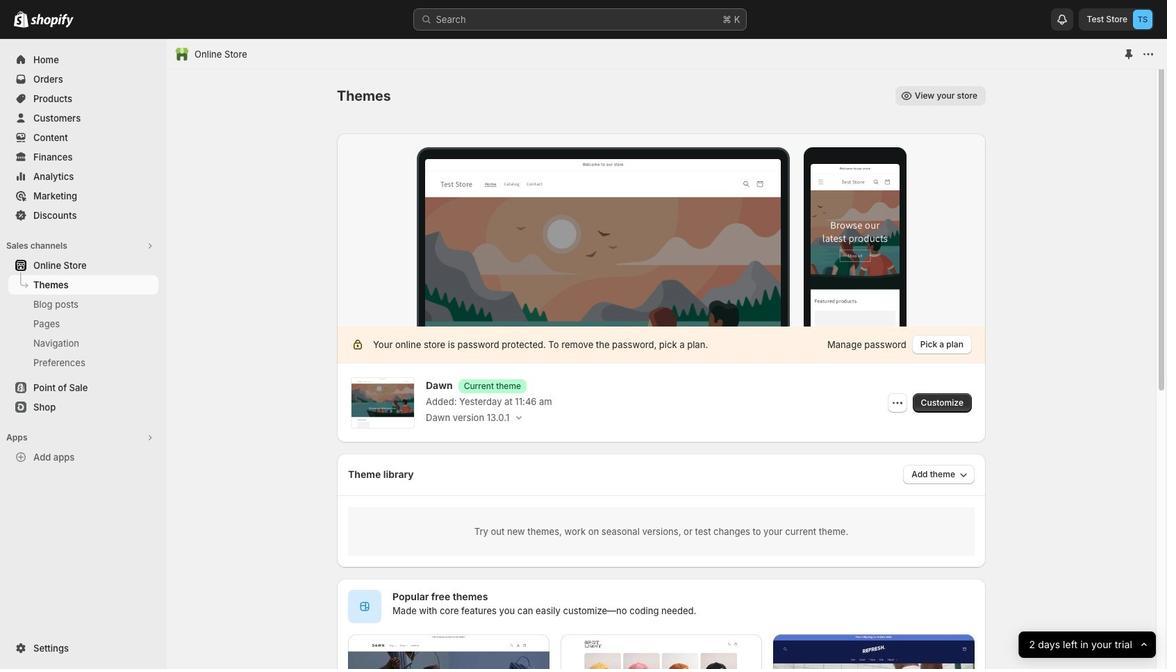 Task type: describe. For each thing, give the bounding box(es) containing it.
online store image
[[175, 47, 189, 61]]

shopify image
[[14, 11, 28, 28]]

test store image
[[1133, 10, 1153, 29]]

shopify image
[[31, 14, 74, 28]]



Task type: vqa. For each thing, say whether or not it's contained in the screenshot.
Test Store image
yes



